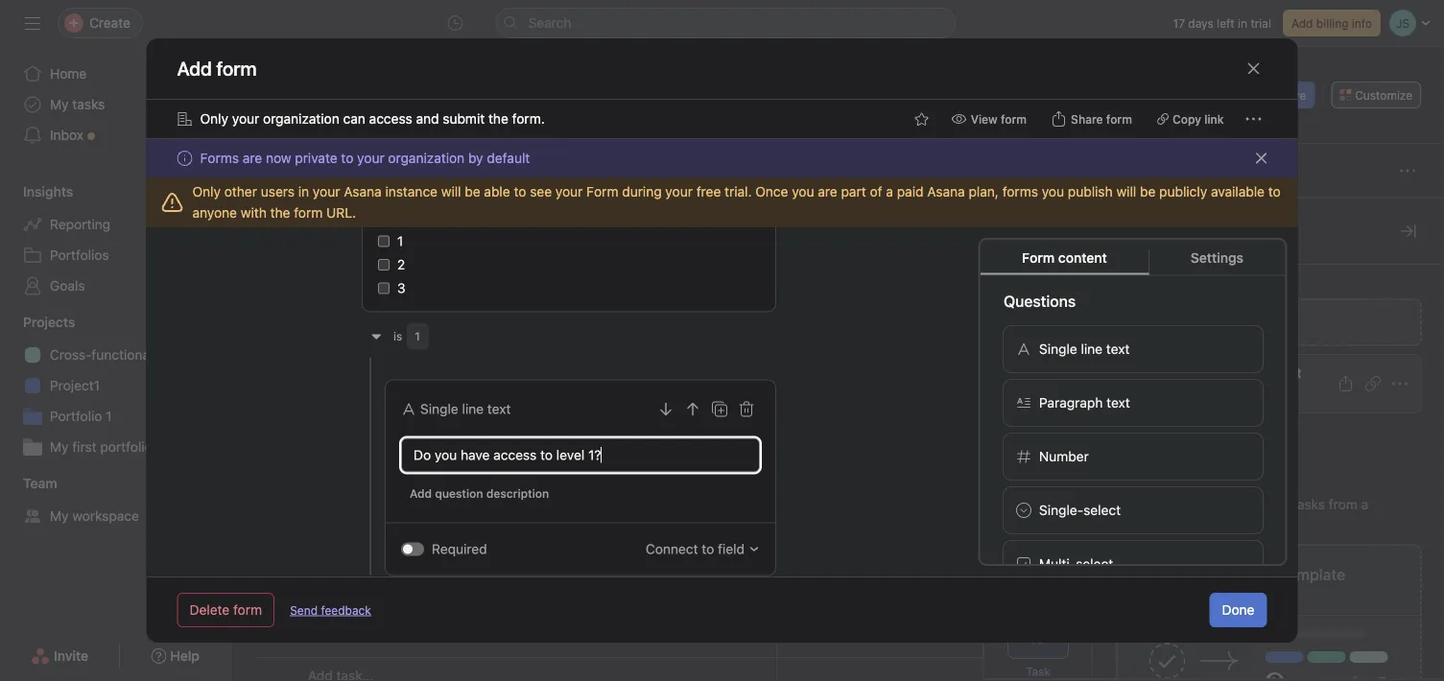 Task type: vqa. For each thing, say whether or not it's contained in the screenshot.
Date
yes



Task type: describe. For each thing, give the bounding box(es) containing it.
billing
[[1317, 16, 1349, 30]]

1 be from the left
[[465, 184, 481, 200]]

add question description
[[409, 488, 549, 501]]

projects element
[[0, 305, 230, 467]]

feedback
[[321, 604, 371, 617]]

task name
[[258, 209, 316, 223]]

add form
[[1153, 314, 1210, 330]]

1 for 1 dropdown button
[[414, 330, 420, 344]]

3 task… from the top
[[337, 579, 373, 595]]

are inside only other users in your asana instance will be able to see your form during your free trial.  once you are part of a paid asana plan, forms you publish will be publicly available to anyone with the form url.
[[818, 184, 838, 200]]

1 you from the left
[[792, 184, 815, 200]]

1 horizontal spatial organization
[[388, 150, 465, 166]]

1 button
[[474, 419, 502, 438]]

4 for 4 rules
[[1020, 383, 1028, 396]]

4 fields
[[1019, 289, 1059, 302]]

view form button
[[943, 106, 1036, 132]]

connect to field button
[[646, 540, 760, 561]]

apps
[[1025, 477, 1053, 491]]

my tasks link
[[12, 89, 219, 120]]

send feedback link
[[290, 602, 371, 619]]

task… inside header to do tree grid
[[337, 490, 373, 506]]

due date
[[900, 209, 949, 223]]

1 vertical spatial line
[[462, 402, 483, 418]]

invite
[[54, 649, 88, 664]]

of
[[870, 184, 883, 200]]

with
[[241, 205, 267, 221]]

more actions image
[[1247, 111, 1262, 127]]

0 vertical spatial organization
[[263, 111, 340, 127]]

untitled section button
[[285, 246, 398, 280]]

files link
[[1012, 118, 1057, 139]]

the inside only other users in your asana instance will be able to see your form during your free trial.  once you are part of a paid asana plan, forms you publish will be publicly available to anyone with the form url.
[[270, 205, 290, 221]]

Question name text field
[[401, 439, 760, 473]]

task for task
[[1012, 665, 1066, 682]]

forms
[[1003, 184, 1039, 200]]

first
[[72, 439, 97, 455]]

send
[[290, 604, 318, 617]]

1 horizontal spatial line
[[1081, 341, 1103, 357]]

rules
[[1031, 383, 1057, 396]]

cross-functional project plan for the cross-functional project plan button
[[1152, 365, 1302, 402]]

url.
[[327, 205, 356, 221]]

cross- for cross-functional project plan "link"
[[50, 347, 92, 363]]

to inside dropdown button
[[702, 542, 714, 558]]

multi-select
[[1039, 556, 1113, 572]]

part
[[842, 184, 867, 200]]

project for cross-functional project plan "link"
[[157, 347, 200, 363]]

instance
[[385, 184, 438, 200]]

portfolios link
[[12, 240, 219, 271]]

link
[[1205, 112, 1225, 126]]

name
[[286, 209, 316, 223]]

create
[[1166, 497, 1205, 513]]

1 form
[[1022, 571, 1056, 585]]

question
[[435, 488, 483, 501]]

portfolio 1 link
[[12, 401, 219, 432]]

add task
[[278, 164, 326, 178]]

cross-functional project plan link
[[12, 340, 230, 371]]

add inside header to do tree grid
[[308, 490, 333, 506]]

tasks inside "link"
[[72, 96, 105, 112]]

your left free
[[666, 184, 693, 200]]

17 days left in trial
[[1174, 16, 1272, 30]]

task templates
[[1117, 468, 1224, 486]]

add task template
[[1216, 566, 1346, 584]]

form for delete form
[[233, 602, 262, 618]]

available
[[1212, 184, 1265, 200]]

close this dialog image
[[1247, 61, 1262, 76]]

settings
[[1191, 250, 1244, 265]]

project for the cross-functional project plan button
[[1259, 365, 1302, 381]]

able
[[484, 184, 510, 200]]

to up "category"
[[1269, 184, 1281, 200]]

portfolio
[[100, 439, 152, 455]]

my for my workspace
[[50, 508, 69, 524]]

in for users
[[298, 184, 309, 200]]

trial
[[1251, 16, 1272, 30]]

Draft project brief text field
[[303, 384, 424, 404]]

copy form link image
[[1366, 376, 1382, 392]]

description
[[486, 488, 549, 501]]

add form dialog
[[146, 0, 1298, 682]]

1 for 1 form
[[1022, 571, 1027, 585]]

category
[[1242, 209, 1292, 223]]

cell for schedule kickoff meeting cell
[[777, 411, 892, 446]]

days
[[1189, 16, 1214, 30]]

customize button
[[1332, 82, 1422, 108]]

close details image
[[1402, 224, 1417, 239]]

quickly create standardized tasks from a template.
[[1117, 497, 1369, 534]]

projects button
[[0, 313, 75, 332]]

remove field image
[[739, 402, 754, 418]]

info
[[1353, 16, 1373, 30]]

3 add task… row from the top
[[231, 568, 1445, 605]]

0 horizontal spatial done button
[[285, 616, 323, 651]]

untitled
[[285, 254, 342, 272]]

cross-functional project plan button
[[1117, 354, 1423, 414]]

only for only your organization can access and submit the form.
[[200, 111, 229, 127]]

teams element
[[0, 467, 230, 536]]

move this field down image
[[658, 402, 673, 418]]

send feedback
[[290, 604, 371, 617]]

only for only other users in your asana instance will be able to see your form during your free trial.  once you are part of a paid asana plan, forms you publish will be publicly available to anyone with the form url.
[[192, 184, 221, 200]]

home
[[50, 66, 87, 82]]

publish
[[1068, 184, 1113, 200]]

inbox
[[50, 127, 84, 143]]

delete form button
[[177, 593, 275, 628]]

1 inside portfolio 1 link
[[106, 408, 112, 424]]

functional for cross-functional project plan "link"
[[92, 347, 153, 363]]

from
[[1329, 497, 1358, 513]]

form inside only other users in your asana instance will be able to see your form during your free trial.  once you are part of a paid asana plan, forms you publish will be publicly available to anyone with the form url.
[[294, 205, 323, 221]]

your right see
[[556, 184, 583, 200]]

connect to field
[[646, 542, 745, 558]]

schedule kickoff meeting cell
[[231, 411, 778, 446]]

my first portfolio link
[[12, 432, 219, 463]]

text up 1 button
[[487, 402, 511, 418]]

template.
[[1117, 518, 1175, 534]]

cross- for the cross-functional project plan button
[[1152, 365, 1194, 381]]

project1 link
[[12, 371, 219, 401]]

invite button
[[18, 639, 101, 674]]

0 vertical spatial single line text
[[1039, 341, 1130, 357]]

now
[[266, 150, 291, 166]]

multi-
[[1039, 556, 1076, 572]]

private
[[295, 150, 338, 166]]

1 task… from the top
[[337, 298, 373, 313]]

my for my tasks
[[50, 96, 69, 112]]

submit
[[443, 111, 485, 127]]

1 add task… button from the top
[[308, 295, 373, 316]]

plan for the cross-functional project plan button
[[1152, 386, 1178, 402]]

js
[[1168, 88, 1182, 102]]

— text field for draft project brief cell
[[1349, 377, 1445, 411]]

1 vertical spatial single line text
[[420, 402, 511, 418]]

add form
[[177, 57, 257, 80]]

timeline
[[532, 120, 586, 136]]

1 vertical spatial single
[[420, 402, 458, 418]]

row containing task name
[[231, 198, 1445, 233]]

only your organization can access and submit the form.
[[200, 111, 545, 127]]

share form button
[[1044, 106, 1141, 132]]

portfolio
[[50, 408, 102, 424]]

2 add task… button from the top
[[308, 488, 373, 509]]

functional for the cross-functional project plan button
[[1194, 365, 1255, 381]]

tasks inside quickly create standardized tasks from a template.
[[1293, 497, 1326, 513]]

view
[[971, 112, 998, 126]]



Task type: locate. For each thing, give the bounding box(es) containing it.
inbox link
[[12, 120, 219, 151]]

share for share form
[[1071, 112, 1104, 126]]

1 vertical spatial are
[[818, 184, 838, 200]]

my workspace
[[50, 508, 139, 524]]

0 horizontal spatial task
[[303, 164, 326, 178]]

you up 'assignee'
[[792, 184, 815, 200]]

single line text
[[1039, 341, 1130, 357], [420, 402, 511, 418]]

copy link
[[1173, 112, 1225, 126]]

draft project brief cell
[[231, 376, 778, 412]]

1 horizontal spatial the
[[489, 111, 509, 127]]

1 cell from the top
[[777, 376, 892, 412]]

add task… down untitled section
[[308, 298, 373, 313]]

add task… for 1st add task… button from the bottom
[[308, 579, 373, 595]]

view form
[[971, 112, 1027, 126]]

are left now
[[243, 150, 262, 166]]

to right private
[[341, 150, 354, 166]]

1 horizontal spatial tasks
[[1293, 497, 1326, 513]]

project inside "link"
[[157, 347, 200, 363]]

quickly
[[1117, 497, 1163, 513]]

task inside button
[[1249, 566, 1279, 584]]

collapse form field branch image
[[368, 329, 384, 345]]

row
[[231, 198, 1445, 233], [254, 232, 1445, 234], [231, 376, 1445, 412], [231, 445, 1445, 481], [231, 658, 1445, 682]]

form left url.
[[294, 205, 323, 221]]

a right the from
[[1362, 497, 1369, 513]]

4 for 4 fields
[[1019, 289, 1026, 302]]

search list box
[[496, 8, 957, 38]]

paragraph
[[1039, 395, 1103, 410]]

customize down publicly
[[1117, 220, 1209, 242]]

2 cell from the top
[[777, 411, 892, 446]]

a inside only other users in your asana instance will be able to see your form during your free trial.  once you are part of a paid asana plan, forms you publish will be publicly available to anyone with the form url.
[[886, 184, 894, 200]]

plan,
[[969, 184, 999, 200]]

1 vertical spatial organization
[[388, 150, 465, 166]]

1 horizontal spatial functional
[[1194, 365, 1255, 381]]

project1
[[50, 378, 100, 394]]

2 vertical spatial task…
[[337, 579, 373, 595]]

status
[[1128, 209, 1163, 223]]

goals
[[50, 278, 85, 294]]

0 vertical spatial functional
[[92, 347, 153, 363]]

form for view form
[[1001, 112, 1027, 126]]

0 vertical spatial 4
[[1019, 289, 1026, 302]]

1 vertical spatial project
[[1259, 365, 1302, 381]]

to left see
[[514, 184, 527, 200]]

asana up url.
[[344, 184, 382, 200]]

done inside done button
[[1223, 602, 1255, 618]]

2 vertical spatial add task… button
[[308, 577, 373, 598]]

see
[[530, 184, 552, 200]]

my tasks
[[50, 96, 105, 112]]

publicly
[[1160, 184, 1208, 200]]

cross-
[[50, 347, 92, 363], [1152, 365, 1194, 381]]

your down add form
[[232, 111, 259, 127]]

portfolios
[[50, 247, 109, 263]]

my up inbox on the top
[[50, 96, 69, 112]]

share form image
[[1339, 376, 1355, 392]]

0 vertical spatial a
[[886, 184, 894, 200]]

1 vertical spatial 4
[[1020, 383, 1028, 396]]

select for multi-
[[1076, 556, 1113, 572]]

1 button
[[406, 324, 428, 350]]

your down list link
[[357, 150, 385, 166]]

share timeline with teammates cell
[[231, 445, 778, 481]]

1 vertical spatial my
[[50, 439, 69, 455]]

forms up add form in the right of the page
[[1117, 272, 1161, 290]]

0 horizontal spatial you
[[792, 184, 815, 200]]

plan inside "link"
[[204, 347, 230, 363]]

1 right is
[[414, 330, 420, 344]]

task… up feedback
[[337, 579, 373, 595]]

are left part
[[818, 184, 838, 200]]

only other users in your asana instance will be able to see your form during your free trial.  once you are part of a paid asana plan, forms you publish will be publicly available to anyone with the form url.
[[192, 184, 1281, 221]]

a
[[886, 184, 894, 200], [1362, 497, 1369, 513]]

task… up collapse form field branch icon
[[337, 298, 373, 313]]

js button
[[1163, 84, 1186, 107]]

free
[[697, 184, 721, 200]]

0 horizontal spatial single line text
[[420, 402, 511, 418]]

customize inside customize dropdown button
[[1356, 88, 1413, 102]]

1 vertical spatial form
[[1022, 250, 1055, 265]]

standardized
[[1209, 497, 1290, 513]]

0 vertical spatial project
[[157, 347, 200, 363]]

1 vertical spatial functional
[[1194, 365, 1255, 381]]

Share timeline with teammates text field
[[303, 454, 503, 473]]

form for 1 form
[[1030, 571, 1056, 585]]

Schedule kickoff meeting text field
[[303, 419, 470, 438]]

switch inside add form dialog
[[401, 543, 424, 557]]

task for add task
[[303, 164, 326, 178]]

cross-functional project plan inside button
[[1152, 365, 1302, 402]]

None text field
[[312, 64, 572, 99]]

task for add task template
[[1249, 566, 1279, 584]]

forms for forms are now private to your organization by default
[[200, 150, 239, 166]]

line up 1 button
[[462, 402, 483, 418]]

1 horizontal spatial cross-functional project plan
[[1152, 365, 1302, 402]]

0 vertical spatial only
[[200, 111, 229, 127]]

select for single-
[[1084, 502, 1121, 518]]

1 vertical spatial done
[[285, 625, 323, 643]]

once
[[756, 184, 789, 200]]

task down users
[[258, 209, 283, 223]]

form content
[[1022, 250, 1108, 265]]

2 vertical spatial add task… row
[[231, 568, 1445, 605]]

0 vertical spatial done
[[1223, 602, 1255, 618]]

2 vertical spatial — text field
[[1349, 446, 1445, 480]]

tasks down the "home"
[[72, 96, 105, 112]]

17
[[1174, 16, 1186, 30]]

1 horizontal spatial you
[[1042, 184, 1065, 200]]

1 vertical spatial only
[[192, 184, 221, 200]]

cross- inside "link"
[[50, 347, 92, 363]]

forms inside add form dialog
[[200, 150, 239, 166]]

content
[[1059, 250, 1108, 265]]

left
[[1217, 16, 1235, 30]]

1 vertical spatial cross-
[[1152, 365, 1194, 381]]

timeline link
[[517, 118, 586, 139]]

text up paragraph text
[[1106, 341, 1130, 357]]

task inside button
[[303, 164, 326, 178]]

add task… inside header to do tree grid
[[308, 490, 373, 506]]

goals link
[[12, 271, 219, 301]]

my workspace link
[[12, 501, 219, 532]]

0 horizontal spatial organization
[[263, 111, 340, 127]]

hide sidebar image
[[25, 15, 40, 31]]

1 down draft project brief cell
[[478, 422, 483, 435]]

0 vertical spatial plan
[[204, 347, 230, 363]]

add task… for 1st add task… button
[[308, 298, 373, 313]]

functional inside cross-functional project plan
[[1194, 365, 1255, 381]]

functional up project1 link
[[92, 347, 153, 363]]

default
[[487, 150, 530, 166]]

1 horizontal spatial done button
[[1210, 593, 1268, 628]]

you up priority
[[1042, 184, 1065, 200]]

required
[[432, 542, 487, 558]]

my down team
[[50, 508, 69, 524]]

organization up instance
[[388, 150, 465, 166]]

form left copy
[[1107, 112, 1133, 126]]

collapse task list for this section image
[[260, 626, 276, 641]]

done for done button to the right
[[1223, 602, 1255, 618]]

1 horizontal spatial form
[[1022, 250, 1055, 265]]

1 horizontal spatial are
[[818, 184, 838, 200]]

in down add task at the left top
[[298, 184, 309, 200]]

2 vertical spatial add task…
[[308, 579, 373, 595]]

global element
[[0, 47, 230, 162]]

share inside add form dialog
[[1071, 112, 1104, 126]]

plan for cross-functional project plan "link"
[[204, 347, 230, 363]]

0 vertical spatial form
[[587, 184, 619, 200]]

my inside teams "element"
[[50, 508, 69, 524]]

done button down add task template
[[1210, 593, 1268, 628]]

1 horizontal spatial in
[[1239, 16, 1248, 30]]

add task… for second add task… button from the top
[[308, 490, 373, 506]]

1 vertical spatial plan
[[1152, 386, 1178, 402]]

1 inside 1 dropdown button
[[414, 330, 420, 344]]

organization
[[263, 111, 340, 127], [388, 150, 465, 166]]

0 horizontal spatial in
[[298, 184, 309, 200]]

done for left done button
[[285, 625, 323, 643]]

add task… down share timeline with teammates text field on the bottom left
[[308, 490, 373, 506]]

add inside dialog
[[409, 488, 432, 501]]

cross-functional project plan
[[50, 347, 230, 363], [1152, 365, 1302, 402]]

project down add form button on the right
[[1259, 365, 1302, 381]]

2 asana from the left
[[928, 184, 966, 200]]

list
[[371, 120, 394, 136]]

form down settings
[[1181, 314, 1210, 330]]

form left files
[[1001, 112, 1027, 126]]

paragraph text
[[1039, 395, 1130, 410]]

form down single-
[[1030, 571, 1056, 585]]

form for add form
[[1181, 314, 1210, 330]]

0 vertical spatial customize
[[1356, 88, 1413, 102]]

0 horizontal spatial forms
[[200, 150, 239, 166]]

1 horizontal spatial single line text
[[1039, 341, 1130, 357]]

select down single-select
[[1076, 556, 1113, 572]]

only inside only other users in your asana instance will be able to see your form during your free trial.  once you are part of a paid asana plan, forms you publish will be publicly available to anyone with the form url.
[[192, 184, 221, 200]]

1 will from the left
[[441, 184, 461, 200]]

cross-functional project plan down add form button on the right
[[1152, 365, 1302, 402]]

asana up date
[[928, 184, 966, 200]]

add to starred image
[[915, 111, 930, 127]]

1 vertical spatial add task…
[[308, 490, 373, 506]]

1 horizontal spatial asana
[[928, 184, 966, 200]]

paid
[[897, 184, 924, 200]]

0 horizontal spatial task
[[258, 209, 283, 223]]

fields
[[1029, 289, 1059, 302]]

add task… button down share timeline with teammates text field on the bottom left
[[308, 488, 373, 509]]

project
[[157, 347, 200, 363], [1259, 365, 1302, 381]]

forms are now private to your organization by default
[[200, 150, 530, 166]]

functional down add form in the right of the page
[[1194, 365, 1255, 381]]

add inside button
[[278, 164, 300, 178]]

line up paragraph text
[[1081, 341, 1103, 357]]

0 vertical spatial in
[[1239, 16, 1248, 30]]

project inside cross-functional project plan
[[1259, 365, 1302, 381]]

1 vertical spatial share
[[1071, 112, 1104, 126]]

4 left rules
[[1020, 383, 1028, 396]]

1 down project1 link
[[106, 408, 112, 424]]

will up status
[[1117, 184, 1137, 200]]

0 horizontal spatial customize
[[1117, 220, 1209, 242]]

team
[[23, 476, 57, 492]]

cell
[[777, 376, 892, 412], [777, 411, 892, 446]]

done down send
[[285, 625, 323, 643]]

3 add task… from the top
[[308, 579, 373, 595]]

form
[[1001, 112, 1027, 126], [1107, 112, 1133, 126], [294, 205, 323, 221], [1181, 314, 1210, 330], [1030, 571, 1056, 585], [233, 602, 262, 618]]

0 vertical spatial are
[[243, 150, 262, 166]]

0 vertical spatial forms
[[200, 150, 239, 166]]

2 be from the left
[[1141, 184, 1156, 200]]

1 left the 'multi-'
[[1022, 571, 1027, 585]]

is
[[393, 330, 402, 344]]

1 vertical spatial tasks
[[1293, 497, 1326, 513]]

switch
[[401, 543, 424, 557]]

share button
[[1252, 82, 1316, 108]]

functional inside "link"
[[92, 347, 153, 363]]

cell for draft project brief cell
[[777, 376, 892, 412]]

delete form
[[190, 602, 262, 618]]

project up project1 link
[[157, 347, 200, 363]]

1 vertical spatial in
[[298, 184, 309, 200]]

0 horizontal spatial the
[[270, 205, 290, 221]]

1 horizontal spatial a
[[1362, 497, 1369, 513]]

1 vertical spatial a
[[1362, 497, 1369, 513]]

will right instance
[[441, 184, 461, 200]]

a right the of
[[886, 184, 894, 200]]

task down 1 form
[[1012, 665, 1066, 682]]

1 horizontal spatial plan
[[1152, 386, 1178, 402]]

form inside only other users in your asana instance will be able to see your form during your free trial.  once you are part of a paid asana plan, forms you publish will be publicly available to anyone with the form url.
[[587, 184, 619, 200]]

duplicate this question image
[[712, 402, 727, 418]]

1 vertical spatial task…
[[337, 490, 373, 506]]

2 you from the left
[[1042, 184, 1065, 200]]

add task… up feedback
[[308, 579, 373, 595]]

your up url.
[[313, 184, 340, 200]]

1 vertical spatial task
[[1012, 665, 1066, 682]]

2 add task… from the top
[[308, 490, 373, 506]]

form up collapse task list for this section icon
[[233, 602, 262, 618]]

0 vertical spatial — text field
[[1349, 377, 1445, 411]]

done button
[[1210, 593, 1268, 628], [285, 616, 323, 651]]

0 vertical spatial select
[[1084, 502, 1121, 518]]

3 my from the top
[[50, 508, 69, 524]]

cross- inside cross-functional project plan
[[1152, 365, 1194, 381]]

4 rules
[[1020, 383, 1057, 396]]

1 horizontal spatial single
[[1039, 341, 1077, 357]]

portfolio 1
[[50, 408, 112, 424]]

2 vertical spatial my
[[50, 508, 69, 524]]

during
[[622, 184, 662, 200]]

1 horizontal spatial will
[[1117, 184, 1137, 200]]

number
[[1039, 448, 1089, 464]]

forms for forms
[[1117, 272, 1161, 290]]

header to do tree grid
[[231, 376, 1445, 516]]

single up schedule kickoff meeting text box
[[420, 402, 458, 418]]

done down add task template
[[1223, 602, 1255, 618]]

1 vertical spatial the
[[270, 205, 290, 221]]

1 horizontal spatial project
[[1259, 365, 1302, 381]]

0 vertical spatial the
[[489, 111, 509, 127]]

delete
[[190, 602, 230, 618]]

add task… row
[[231, 287, 1445, 324], [231, 480, 1445, 516], [231, 568, 1445, 605]]

only down add form
[[200, 111, 229, 127]]

task right now
[[303, 164, 326, 178]]

2 task… from the top
[[337, 490, 373, 506]]

form inside "button"
[[233, 602, 262, 618]]

1 row
[[231, 411, 1445, 446]]

forms up other
[[200, 150, 239, 166]]

search button
[[496, 8, 957, 38]]

board
[[456, 120, 493, 136]]

— text field
[[1349, 377, 1445, 411], [1349, 412, 1445, 445], [1349, 446, 1445, 480]]

forms
[[200, 150, 239, 166], [1117, 272, 1161, 290]]

task… down share timeline with teammates text field on the bottom left
[[337, 490, 373, 506]]

plan inside button
[[1152, 386, 1178, 402]]

1 horizontal spatial task
[[1012, 665, 1066, 682]]

0 horizontal spatial plan
[[204, 347, 230, 363]]

2 add task… row from the top
[[231, 480, 1445, 516]]

organization up private
[[263, 111, 340, 127]]

line
[[1081, 341, 1103, 357], [462, 402, 483, 418]]

done button right collapse task list for this section icon
[[285, 616, 323, 651]]

0 vertical spatial add task…
[[308, 298, 373, 313]]

tasks left the from
[[1293, 497, 1326, 513]]

single line text up 1 button
[[420, 402, 511, 418]]

0 horizontal spatial are
[[243, 150, 262, 166]]

single up rules
[[1039, 341, 1077, 357]]

0 horizontal spatial tasks
[[72, 96, 105, 112]]

overview
[[274, 120, 333, 136]]

search
[[529, 15, 572, 31]]

files
[[1028, 120, 1057, 136]]

priority
[[1014, 209, 1053, 223]]

add task… button up feedback
[[308, 577, 373, 598]]

form up '4 fields'
[[1022, 250, 1055, 265]]

a inside quickly create standardized tasks from a template.
[[1362, 497, 1369, 513]]

move this field up image
[[685, 402, 700, 418]]

messages link
[[910, 118, 989, 139]]

messages
[[925, 120, 989, 136]]

4 left fields
[[1019, 289, 1026, 302]]

my for my first portfolio
[[50, 439, 69, 455]]

single line text up paragraph text
[[1039, 341, 1130, 357]]

4
[[1019, 289, 1026, 302], [1020, 383, 1028, 396]]

share for share
[[1276, 88, 1307, 102]]

1 vertical spatial forms
[[1117, 272, 1161, 290]]

0 vertical spatial cross-
[[50, 347, 92, 363]]

functional
[[92, 347, 153, 363], [1194, 365, 1255, 381]]

insights element
[[0, 175, 230, 305]]

0 vertical spatial add task… button
[[308, 295, 373, 316]]

0 vertical spatial tasks
[[72, 96, 105, 112]]

form
[[587, 184, 619, 200], [1022, 250, 1055, 265]]

— text field for schedule kickoff meeting cell
[[1349, 412, 1445, 445]]

select up multi-select
[[1084, 502, 1121, 518]]

cross- up project1 on the left of page
[[50, 347, 92, 363]]

in for left
[[1239, 16, 1248, 30]]

1 horizontal spatial forms
[[1117, 272, 1161, 290]]

1 my from the top
[[50, 96, 69, 112]]

0 horizontal spatial single
[[420, 402, 458, 418]]

1 horizontal spatial cross-
[[1152, 365, 1194, 381]]

1 vertical spatial select
[[1076, 556, 1113, 572]]

be up status
[[1141, 184, 1156, 200]]

in inside only other users in your asana instance will be able to see your form during your free trial.  once you are part of a paid asana plan, forms you publish will be publicly available to anyone with the form url.
[[298, 184, 309, 200]]

0 horizontal spatial cross-functional project plan
[[50, 347, 230, 363]]

cross-functional project plan up project1 link
[[50, 347, 230, 363]]

0 horizontal spatial form
[[587, 184, 619, 200]]

close image
[[1254, 151, 1270, 166]]

0 horizontal spatial cross-
[[50, 347, 92, 363]]

1 horizontal spatial task
[[1249, 566, 1279, 584]]

text right paragraph
[[1107, 395, 1130, 410]]

1 for 1 button
[[478, 422, 483, 435]]

1 vertical spatial add task… button
[[308, 488, 373, 509]]

to left field
[[702, 542, 714, 558]]

add task template button
[[1116, 544, 1423, 682]]

in right left
[[1239, 16, 1248, 30]]

be left able
[[465, 184, 481, 200]]

cross-functional project plan inside "link"
[[50, 347, 230, 363]]

will
[[441, 184, 461, 200], [1117, 184, 1137, 200]]

1 inside 1 button
[[478, 422, 483, 435]]

questions
[[1004, 292, 1076, 310]]

1 vertical spatial — text field
[[1349, 412, 1445, 445]]

my left first
[[50, 439, 69, 455]]

the down users
[[270, 205, 290, 221]]

the left form.
[[489, 111, 509, 127]]

0 vertical spatial my
[[50, 96, 69, 112]]

form for share form
[[1107, 112, 1133, 126]]

2 my from the top
[[50, 439, 69, 455]]

task for task name
[[258, 209, 283, 223]]

task left template
[[1249, 566, 1279, 584]]

0 vertical spatial line
[[1081, 341, 1103, 357]]

copy
[[1173, 112, 1202, 126]]

2 — text field from the top
[[1349, 412, 1445, 445]]

1 asana from the left
[[344, 184, 382, 200]]

1 — text field from the top
[[1349, 377, 1445, 411]]

be
[[465, 184, 481, 200], [1141, 184, 1156, 200]]

0 vertical spatial cross-functional project plan
[[50, 347, 230, 363]]

— text field inside 1 row
[[1349, 412, 1445, 445]]

2 will from the left
[[1117, 184, 1137, 200]]

form left the during
[[587, 184, 619, 200]]

1 horizontal spatial share
[[1276, 88, 1307, 102]]

list link
[[356, 118, 394, 139]]

my inside projects element
[[50, 439, 69, 455]]

overview link
[[258, 118, 333, 139]]

3 add task… button from the top
[[308, 577, 373, 598]]

untitled section
[[285, 254, 398, 272]]

and
[[416, 111, 439, 127]]

0 horizontal spatial will
[[441, 184, 461, 200]]

1 vertical spatial add task… row
[[231, 480, 1445, 516]]

only up anyone
[[192, 184, 221, 200]]

plan
[[204, 347, 230, 363], [1152, 386, 1178, 402]]

insights
[[23, 184, 73, 200]]

1 add task… row from the top
[[231, 287, 1445, 324]]

my inside "link"
[[50, 96, 69, 112]]

1 vertical spatial task
[[1249, 566, 1279, 584]]

add task… button
[[308, 295, 373, 316], [308, 488, 373, 509], [308, 577, 373, 598]]

0 vertical spatial task
[[258, 209, 283, 223]]

customize down info
[[1356, 88, 1413, 102]]

1 horizontal spatial customize
[[1356, 88, 1413, 102]]

0 horizontal spatial a
[[886, 184, 894, 200]]

cross- down add form in the right of the page
[[1152, 365, 1194, 381]]

3 — text field from the top
[[1349, 446, 1445, 480]]

cross-functional project plan for cross-functional project plan "link"
[[50, 347, 230, 363]]

are
[[243, 150, 262, 166], [818, 184, 838, 200]]

add task… button down untitled section
[[308, 295, 373, 316]]

1 add task… from the top
[[308, 298, 373, 313]]



